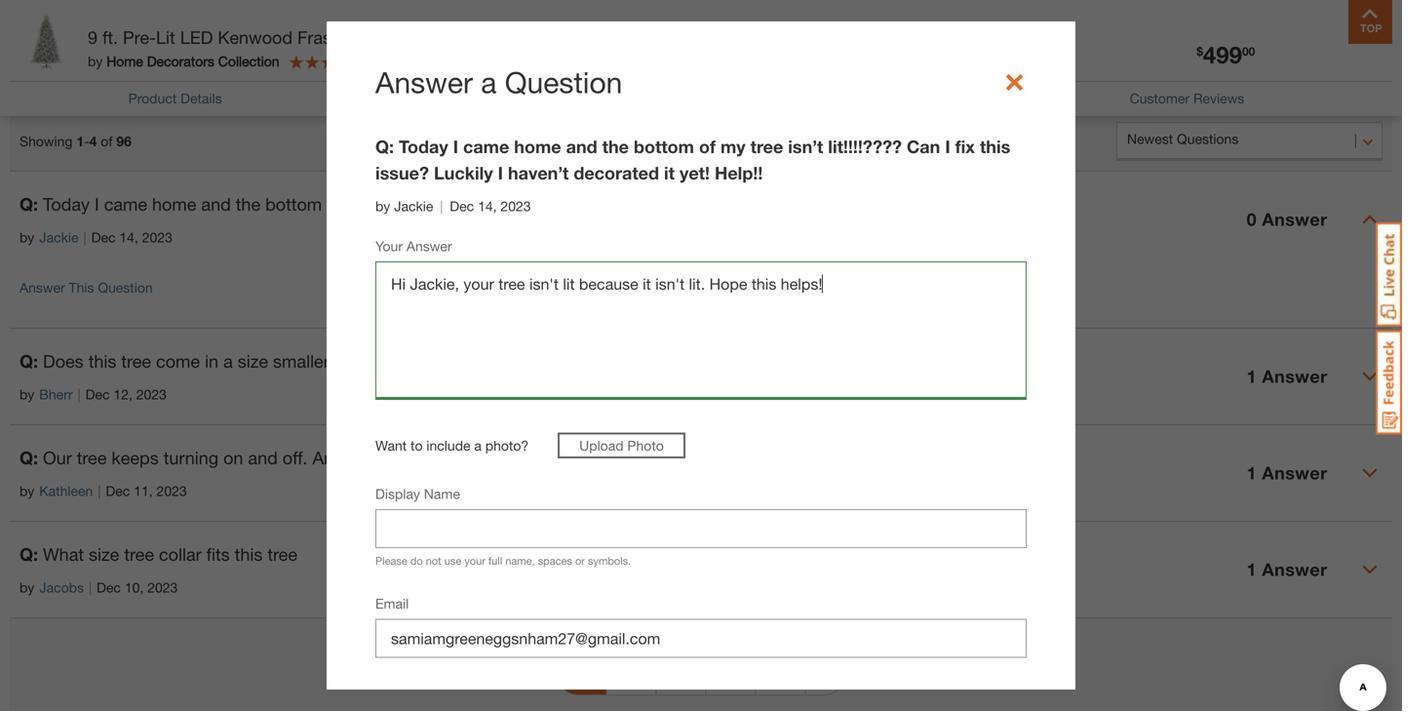 Task type: locate. For each thing, give the bounding box(es) containing it.
fix inside questions element
[[569, 194, 588, 215]]

0 horizontal spatial 14,
[[119, 229, 138, 245]]

0 vertical spatial came
[[463, 136, 509, 157]]

0 horizontal spatial yet!
[[680, 162, 710, 183]]

1 vertical spatial fix
[[569, 194, 588, 215]]

1 vertical spatial bottom
[[265, 194, 322, 215]]

kathleen button
[[39, 481, 93, 501]]

by left "jackie" button
[[20, 229, 34, 245]]

| right bherr
[[78, 386, 81, 402]]

0 horizontal spatial jackie
[[39, 229, 79, 245]]

off.
[[283, 447, 308, 468]]

by left bherr
[[20, 386, 34, 402]]

size up by jacobs | dec 10, 2023
[[89, 544, 119, 565]]

1 vertical spatial by jackie | dec 14, 2023
[[20, 229, 173, 245]]

3 1 answer from the top
[[1247, 559, 1328, 580]]

does
[[43, 351, 84, 372]]

specifications button
[[450, 88, 536, 109], [450, 88, 536, 109]]

1 vertical spatial and
[[201, 194, 231, 215]]

q: for q: today i came home and the bottom of my tree isn't lit!!!!???? can i fix this issue? luckily i haven't decorated it yet! help!!
[[20, 194, 38, 215]]

it
[[664, 162, 675, 183], [897, 194, 906, 215]]

1 horizontal spatial 14,
[[478, 198, 497, 214]]

jackie button
[[39, 227, 79, 248]]

and inside today i came home and the bottom of my tree isn't lit!!!!???? can i fix this issue? luckily i haven't decorated it yet! help!!
[[566, 136, 598, 157]]

1 horizontal spatial came
[[463, 136, 509, 157]]

0 horizontal spatial issue?
[[376, 162, 429, 183]]

home
[[107, 53, 143, 69]]

top button
[[1349, 0, 1393, 44]]

luckily down today i came home and the bottom of my tree isn't lit!!!!???? can i fix this issue? luckily i haven't decorated it yet! help!!
[[681, 194, 735, 215]]

0 vertical spatial lit!!!!????
[[828, 136, 902, 157]]

in
[[205, 351, 219, 372]]

collar
[[159, 544, 202, 565]]

not
[[426, 554, 441, 567]]

96
[[20, 46, 59, 87], [116, 133, 132, 149]]

1 vertical spatial jackie
[[39, 229, 79, 245]]

0 vertical spatial can
[[907, 136, 941, 157]]

size right in
[[238, 351, 268, 372]]

2 1 answer from the top
[[1247, 462, 1328, 483]]

2 horizontal spatial of
[[699, 136, 716, 157]]

| up your answer
[[440, 198, 443, 214]]

the
[[602, 136, 629, 157], [236, 194, 261, 215]]

dec up your answer
[[450, 198, 474, 214]]

by jackie | dec 14, 2023 up answer this question link
[[20, 229, 173, 245]]

by left the kathleen
[[20, 483, 34, 499]]

96 right 4 on the top of page
[[116, 133, 132, 149]]

symbols.
[[588, 554, 631, 567]]

1 horizontal spatial luckily
[[681, 194, 735, 215]]

0 vertical spatial 14,
[[478, 198, 497, 214]]

want
[[376, 437, 407, 453]]

this right fits
[[235, 544, 263, 565]]

can inside today i came home and the bottom of my tree isn't lit!!!!???? can i fix this issue? luckily i haven't decorated it yet! help!!
[[907, 136, 941, 157]]

tree inside today i came home and the bottom of my tree isn't lit!!!!???? can i fix this issue? luckily i haven't decorated it yet! help!!
[[751, 136, 783, 157]]

i
[[453, 136, 458, 157], [945, 136, 951, 157], [498, 162, 503, 183], [95, 194, 99, 215], [560, 194, 565, 215], [740, 194, 745, 215]]

0 horizontal spatial of
[[101, 133, 113, 149]]

1 horizontal spatial it
[[897, 194, 906, 215]]

lit!!!!????
[[828, 136, 902, 157], [448, 194, 518, 215]]

of
[[101, 133, 113, 149], [699, 136, 716, 157], [327, 194, 342, 215]]

1 vertical spatial luckily
[[681, 194, 735, 215]]

1 horizontal spatial and
[[248, 447, 278, 468]]

dec left the 12,
[[85, 386, 110, 402]]

it inside today i came home and the bottom of my tree isn't lit!!!!???? can i fix this issue? luckily i haven't decorated it yet! help!!
[[664, 162, 675, 183]]

came inside questions element
[[104, 194, 147, 215]]

can inside questions element
[[523, 194, 555, 215]]

1 horizontal spatial fix
[[955, 136, 975, 157]]

1 horizontal spatial today
[[399, 136, 448, 157]]

1 vertical spatial lit!!!!????
[[448, 194, 518, 215]]

1 horizontal spatial yet!
[[911, 194, 939, 215]]

0 horizontal spatial can
[[523, 194, 555, 215]]

by
[[88, 53, 103, 69], [376, 198, 390, 214], [20, 229, 34, 245], [20, 386, 34, 402], [20, 483, 34, 499], [20, 580, 34, 596]]

1 vertical spatial the
[[236, 194, 261, 215]]

12,
[[114, 386, 133, 402]]

0 vertical spatial by jackie | dec 14, 2023
[[376, 198, 531, 214]]

by for our tree keeps turning on and off. any suggestions?
[[20, 483, 34, 499]]

question for ask a question
[[1238, 58, 1313, 79]]

1 answer for than
[[1247, 366, 1328, 387]]

1 vertical spatial today
[[43, 194, 90, 215]]

1 vertical spatial help!!
[[944, 194, 990, 215]]

dec
[[450, 198, 474, 214], [91, 229, 116, 245], [85, 386, 110, 402], [106, 483, 130, 499], [97, 580, 121, 596]]

this inside today i came home and the bottom of my tree isn't lit!!!!???? can i fix this issue? luckily i haven't decorated it yet! help!!
[[980, 136, 1011, 157]]

decorated inside today i came home and the bottom of my tree isn't lit!!!!???? can i fix this issue? luckily i haven't decorated it yet! help!!
[[574, 162, 659, 183]]

1 vertical spatial haven't
[[750, 194, 807, 215]]

0 vertical spatial the
[[602, 136, 629, 157]]

1 horizontal spatial bottom
[[634, 136, 694, 157]]

and
[[566, 136, 598, 157], [201, 194, 231, 215], [248, 447, 278, 468]]

product details
[[128, 90, 222, 106]]

0 vertical spatial bottom
[[634, 136, 694, 157]]

1 horizontal spatial home
[[514, 136, 561, 157]]

0 horizontal spatial my
[[347, 194, 371, 215]]

0 horizontal spatial decorated
[[574, 162, 659, 183]]

by up your
[[376, 198, 390, 214]]

1 vertical spatial it
[[897, 194, 906, 215]]

0 horizontal spatial the
[[236, 194, 261, 215]]

by jackie | dec 14, 2023
[[376, 198, 531, 214], [20, 229, 173, 245]]

a down christmas
[[481, 65, 497, 99]]

0 horizontal spatial today
[[43, 194, 90, 215]]

1 vertical spatial isn't
[[410, 194, 443, 215]]

jackie up your answer
[[394, 198, 433, 214]]

came down showing 1 - 4 of 96 on the top of the page
[[104, 194, 147, 215]]

by jackie | dec 14, 2023 up your answer
[[376, 198, 531, 214]]

0 horizontal spatial luckily
[[434, 162, 493, 183]]

1 horizontal spatial jackie
[[394, 198, 433, 214]]

0 horizontal spatial help!!
[[715, 162, 763, 183]]

2023 inside answer a question main content
[[501, 198, 531, 214]]

dec right "jackie" button
[[91, 229, 116, 245]]

close image
[[1003, 70, 1027, 94]]

0 horizontal spatial bottom
[[265, 194, 322, 215]]

1 vertical spatial issue?
[[625, 194, 676, 215]]

1 horizontal spatial help!!
[[944, 194, 990, 215]]

question inside main content
[[505, 65, 623, 99]]

today i came home and the bottom of my tree isn't lit!!!!???? can i fix this issue? luckily i haven't decorated it yet! help!!
[[376, 136, 1011, 183]]

yet! inside today i came home and the bottom of my tree isn't lit!!!!???? can i fix this issue? luckily i haven't decorated it yet! help!!
[[680, 162, 710, 183]]

1 horizontal spatial haven't
[[750, 194, 807, 215]]

jackie
[[394, 198, 433, 214], [39, 229, 79, 245]]

today inside questions element
[[43, 194, 90, 215]]

haven't up q: today i came home and the bottom of my tree isn't lit!!!!???? can i fix this issue? luckily i haven't decorated it yet! help!!
[[508, 162, 569, 183]]

1 vertical spatial 96
[[116, 133, 132, 149]]

isn't inside questions element
[[410, 194, 443, 215]]

size
[[238, 351, 268, 372], [89, 544, 119, 565]]

1 vertical spatial home
[[152, 194, 196, 215]]

fraser
[[298, 27, 347, 48]]

0 vertical spatial 1 answer
[[1247, 366, 1328, 387]]

| right jacobs
[[89, 580, 92, 596]]

the inside questions element
[[236, 194, 261, 215]]

come
[[156, 351, 200, 372]]

a right in
[[223, 351, 233, 372]]

of inside today i came home and the bottom of my tree isn't lit!!!!???? can i fix this issue? luckily i haven't decorated it yet! help!!
[[699, 136, 716, 157]]

q: for q: does this tree come in a size smaller than 7.5ft?
[[20, 351, 38, 372]]

1 vertical spatial 1 answer
[[1247, 462, 1328, 483]]

2 horizontal spatial and
[[566, 136, 598, 157]]

this
[[980, 136, 1011, 157], [593, 194, 621, 215], [88, 351, 116, 372], [235, 544, 263, 565]]

came down specifications
[[463, 136, 509, 157]]

0 vertical spatial today
[[399, 136, 448, 157]]

question for answer a question
[[505, 65, 623, 99]]

0 vertical spatial and
[[566, 136, 598, 157]]

1 horizontal spatial question
[[505, 65, 623, 99]]

0 vertical spatial my
[[721, 136, 746, 157]]

10,
[[125, 580, 144, 596]]

1 1 answer from the top
[[1247, 366, 1328, 387]]

live chat image
[[1376, 222, 1403, 327]]

0 horizontal spatial came
[[104, 194, 147, 215]]

1 horizontal spatial isn't
[[788, 136, 823, 157]]

1
[[76, 133, 84, 149], [1247, 366, 1257, 387], [1247, 462, 1257, 483], [1247, 559, 1257, 580]]

decorated
[[574, 162, 659, 183], [812, 194, 892, 215]]

0 horizontal spatial question
[[98, 280, 153, 296]]

luckily up q: today i came home and the bottom of my tree isn't lit!!!!???? can i fix this issue? luckily i haven't decorated it yet! help!!
[[434, 162, 493, 183]]

dec for collar
[[97, 580, 121, 596]]

do
[[410, 554, 423, 567]]

0 vertical spatial luckily
[[434, 162, 493, 183]]

haven't down today i came home and the bottom of my tree isn't lit!!!!???? can i fix this issue? luckily i haven't decorated it yet! help!!
[[750, 194, 807, 215]]

0 vertical spatial isn't
[[788, 136, 823, 157]]

0 vertical spatial yet!
[[680, 162, 710, 183]]

questions
[[68, 63, 148, 84]]

1 vertical spatial size
[[89, 544, 119, 565]]

0 answer
[[1247, 209, 1328, 230]]

home inside today i came home and the bottom of my tree isn't lit!!!!???? can i fix this issue? luckily i haven't decorated it yet! help!!
[[514, 136, 561, 157]]

0 vertical spatial 96
[[20, 46, 59, 87]]

1 horizontal spatial 96
[[116, 133, 132, 149]]

fix
[[955, 136, 975, 157], [569, 194, 588, 215]]

0 horizontal spatial fix
[[569, 194, 588, 215]]

issue? up your answer
[[376, 162, 429, 183]]

| right the kathleen
[[98, 483, 101, 499]]

navigation
[[556, 638, 846, 711]]

0 vertical spatial size
[[238, 351, 268, 372]]

display
[[376, 486, 420, 502]]

yet!
[[680, 162, 710, 183], [911, 194, 939, 215]]

0 vertical spatial decorated
[[574, 162, 659, 183]]

by jackie | dec 14, 2023 inside questions element
[[20, 229, 173, 245]]

1 answer for suggestions?
[[1247, 462, 1328, 483]]

1 horizontal spatial can
[[907, 136, 941, 157]]

issue?
[[376, 162, 429, 183], [625, 194, 676, 215]]

96 left 9
[[20, 46, 59, 87]]

this
[[69, 280, 94, 296]]

dec left 10,
[[97, 580, 121, 596]]

led
[[180, 27, 213, 48]]

0 horizontal spatial lit!!!!????
[[448, 194, 518, 215]]

on
[[223, 447, 243, 468]]

1 vertical spatial decorated
[[812, 194, 892, 215]]

q: for q:
[[376, 136, 399, 157]]

None text field
[[376, 509, 1027, 548], [376, 619, 1027, 658], [376, 509, 1027, 548], [376, 619, 1027, 658]]

0 horizontal spatial 96
[[20, 46, 59, 87]]

answer a question
[[376, 65, 623, 99]]

1 horizontal spatial issue?
[[625, 194, 676, 215]]

|
[[440, 198, 443, 214], [83, 229, 86, 245], [78, 386, 81, 402], [98, 483, 101, 499], [89, 580, 92, 596]]

1 vertical spatial 14,
[[119, 229, 138, 245]]

0 vertical spatial jackie
[[394, 198, 433, 214]]

tree
[[751, 136, 783, 157], [376, 194, 406, 215], [121, 351, 151, 372], [77, 447, 107, 468], [124, 544, 154, 565], [268, 544, 297, 565]]

1 horizontal spatial lit!!!!????
[[828, 136, 902, 157]]

| inside answer a question main content
[[440, 198, 443, 214]]

1 vertical spatial my
[[347, 194, 371, 215]]

0 vertical spatial haven't
[[508, 162, 569, 183]]

1 vertical spatial can
[[523, 194, 555, 215]]

this down close image
[[980, 136, 1011, 157]]

0 horizontal spatial by jackie | dec 14, 2023
[[20, 229, 173, 245]]

by left jacobs
[[20, 580, 34, 596]]

0 horizontal spatial size
[[89, 544, 119, 565]]

dec left 11,
[[106, 483, 130, 499]]

0 vertical spatial issue?
[[376, 162, 429, 183]]

bottom
[[634, 136, 694, 157], [265, 194, 322, 215]]

isn't
[[788, 136, 823, 157], [410, 194, 443, 215]]

| for collar
[[89, 580, 92, 596]]

1 vertical spatial yet!
[[911, 194, 939, 215]]

kenwood
[[218, 27, 293, 48]]

by for does this tree come in a size smaller than 7.5ft?
[[20, 386, 34, 402]]

q: inside answer a question main content
[[376, 136, 399, 157]]

0 horizontal spatial home
[[152, 194, 196, 215]]

0 vertical spatial help!!
[[715, 162, 763, 183]]

14, inside questions element
[[119, 229, 138, 245]]

jackie up this
[[39, 229, 79, 245]]

0 vertical spatial it
[[664, 162, 675, 183]]

1 horizontal spatial decorated
[[812, 194, 892, 215]]

help!!
[[715, 162, 763, 183], [944, 194, 990, 215]]

1 horizontal spatial the
[[602, 136, 629, 157]]

by down 9
[[88, 53, 103, 69]]

home
[[514, 136, 561, 157], [152, 194, 196, 215]]

luckily
[[434, 162, 493, 183], [681, 194, 735, 215]]

yet! inside questions element
[[911, 194, 939, 215]]

0 horizontal spatial and
[[201, 194, 231, 215]]

question for answer this question
[[98, 280, 153, 296]]

11,
[[134, 483, 153, 499]]

0 horizontal spatial isn't
[[410, 194, 443, 215]]

a
[[1223, 58, 1233, 79], [481, 65, 497, 99], [223, 351, 233, 372], [474, 437, 482, 453]]

0 horizontal spatial it
[[664, 162, 675, 183]]

issue? down today i came home and the bottom of my tree isn't lit!!!!???? can i fix this issue? luckily i haven't decorated it yet! help!!
[[625, 194, 676, 215]]

| right "jackie" button
[[83, 229, 86, 245]]

0 vertical spatial home
[[514, 136, 561, 157]]

1 horizontal spatial by jackie | dec 14, 2023
[[376, 198, 531, 214]]

the inside today i came home and the bottom of my tree isn't lit!!!!???? can i fix this issue? luckily i haven't decorated it yet! help!!
[[602, 136, 629, 157]]

jackie inside questions element
[[39, 229, 79, 245]]

question inside button
[[1238, 58, 1313, 79]]

0 horizontal spatial haven't
[[508, 162, 569, 183]]

came
[[463, 136, 509, 157], [104, 194, 147, 215]]

1 horizontal spatial my
[[721, 136, 746, 157]]

today
[[399, 136, 448, 157], [43, 194, 90, 215]]

2023
[[501, 198, 531, 214], [142, 229, 173, 245], [136, 386, 167, 402], [157, 483, 187, 499], [147, 580, 178, 596]]

today inside today i came home and the bottom of my tree isn't lit!!!!???? can i fix this issue? luckily i haven't decorated it yet! help!!
[[399, 136, 448, 157]]

include
[[427, 437, 471, 453]]

1 for what size tree collar fits this tree
[[1247, 559, 1257, 580]]

upload
[[580, 437, 624, 453]]

a right ask
[[1223, 58, 1233, 79]]

1 vertical spatial came
[[104, 194, 147, 215]]

your
[[465, 554, 486, 567]]

2 vertical spatial 1 answer
[[1247, 559, 1328, 580]]

0 vertical spatial fix
[[955, 136, 975, 157]]



Task type: describe. For each thing, give the bounding box(es) containing it.
what
[[43, 544, 84, 565]]

suggestions?
[[347, 447, 452, 468]]

ask a question
[[1186, 58, 1313, 79]]

ask a question button
[[1117, 49, 1383, 88]]

home inside questions element
[[152, 194, 196, 215]]

0
[[1247, 209, 1257, 230]]

answer this question link
[[20, 280, 153, 296]]

luckily inside today i came home and the bottom of my tree isn't lit!!!!???? can i fix this issue? luckily i haven't decorated it yet! help!!
[[434, 162, 493, 183]]

please
[[376, 554, 407, 567]]

| for turning
[[98, 483, 101, 499]]

q: what size tree collar fits this tree
[[20, 544, 297, 565]]

1 for our tree keeps turning on and off. any suggestions?
[[1247, 462, 1257, 483]]

artificial
[[419, 27, 482, 48]]

showing
[[20, 133, 73, 149]]

name
[[424, 486, 460, 502]]

luckily inside questions element
[[681, 194, 735, 215]]

ask
[[1186, 58, 1218, 79]]

jacobs
[[39, 580, 84, 596]]

q: does this tree come in a size smaller than 7.5ft?
[[20, 351, 419, 372]]

$ 499 00
[[1197, 40, 1256, 68]]

2023 for smaller
[[136, 386, 167, 402]]

christmas
[[486, 27, 566, 48]]

jackie inside answer a question main content
[[394, 198, 433, 214]]

2023 for any
[[157, 483, 187, 499]]

any
[[313, 447, 342, 468]]

your answer
[[376, 238, 452, 254]]

product image image
[[15, 10, 78, 73]]

than
[[334, 351, 369, 372]]

my inside today i came home and the bottom of my tree isn't lit!!!!???? can i fix this issue? luckily i haven't decorated it yet! help!!
[[721, 136, 746, 157]]

customer reviews
[[1130, 90, 1245, 106]]

this down today i came home and the bottom of my tree isn't lit!!!!???? can i fix this issue? luckily i haven't decorated it yet! help!!
[[593, 194, 621, 215]]

by bherr | dec 12, 2023
[[20, 386, 167, 402]]

dec inside answer a question main content
[[450, 198, 474, 214]]

q: our tree keeps turning on and off. any suggestions?
[[20, 447, 452, 468]]

ft.
[[102, 27, 118, 48]]

isn't inside today i came home and the bottom of my tree isn't lit!!!!???? can i fix this issue? luckily i haven't decorated it yet! help!!
[[788, 136, 823, 157]]

4
[[89, 133, 97, 149]]

haven't inside questions element
[[750, 194, 807, 215]]

q: for q: our tree keeps turning on and off. any suggestions?
[[20, 447, 38, 468]]

dec for come
[[85, 386, 110, 402]]

fits
[[206, 544, 230, 565]]

dec for home
[[91, 229, 116, 245]]

details
[[181, 90, 222, 106]]

decorated inside questions element
[[812, 194, 892, 215]]

q: today i came home and the bottom of my tree isn't lit!!!!???? can i fix this issue? luckily i haven't decorated it yet! help!!
[[20, 194, 990, 215]]

name,
[[505, 554, 535, 567]]

help!! inside questions element
[[944, 194, 990, 215]]

help!! inside today i came home and the bottom of my tree isn't lit!!!!???? can i fix this issue? luckily i haven't decorated it yet! help!!
[[715, 162, 763, 183]]

use
[[444, 554, 462, 567]]

Type your answer here text field
[[376, 261, 1027, 400]]

this up by bherr | dec 12, 2023 on the left bottom
[[88, 351, 116, 372]]

spaces
[[538, 554, 572, 567]]

a left photo?
[[474, 437, 482, 453]]

our
[[43, 447, 72, 468]]

jacobs button
[[39, 578, 84, 598]]

lit
[[156, 27, 175, 48]]

by jackie | dec 14, 2023 inside answer a question main content
[[376, 198, 531, 214]]

by for today i came home and the bottom of my tree isn't lit!!!!???? can i fix this issue? luckily i haven't decorated it yet! help!!
[[20, 229, 34, 245]]

want to include a photo?
[[376, 437, 529, 453]]

bottom inside today i came home and the bottom of my tree isn't lit!!!!???? can i fix this issue? luckily i haven't decorated it yet! help!!
[[634, 136, 694, 157]]

reviews
[[1194, 90, 1245, 106]]

by for what size tree collar fits this tree
[[20, 580, 34, 596]]

7.5ft?
[[374, 351, 419, 372]]

full
[[489, 554, 502, 567]]

to
[[411, 437, 423, 453]]

please do not use your full name, spaces or symbols.
[[376, 554, 631, 567]]

answer a question main content
[[0, 0, 1403, 711]]

questions element
[[10, 171, 1393, 619]]

00
[[1243, 44, 1256, 58]]

upload photo
[[580, 437, 664, 453]]

it inside questions element
[[897, 194, 906, 215]]

display name
[[376, 486, 460, 502]]

your
[[376, 238, 403, 254]]

decorators
[[147, 53, 214, 69]]

2023 for of
[[142, 229, 173, 245]]

turning
[[164, 447, 219, 468]]

a inside button
[[1223, 58, 1233, 79]]

issue? inside questions element
[[625, 194, 676, 215]]

| for home
[[83, 229, 86, 245]]

a inside questions element
[[223, 351, 233, 372]]

email
[[376, 595, 409, 611]]

| for come
[[78, 386, 81, 402]]

collection
[[218, 53, 279, 69]]

specifications
[[450, 90, 536, 106]]

product
[[128, 90, 177, 106]]

came inside today i came home and the bottom of my tree isn't lit!!!!???? can i fix this issue? luckily i haven't decorated it yet! help!!
[[463, 136, 509, 157]]

pre-
[[123, 27, 156, 48]]

bottom inside questions element
[[265, 194, 322, 215]]

96 questions
[[20, 46, 148, 87]]

lit!!!!???? inside today i came home and the bottom of my tree isn't lit!!!!???? can i fix this issue? luckily i haven't decorated it yet! help!!
[[828, 136, 902, 157]]

Search Questions & Answers text field
[[305, 49, 959, 88]]

$
[[1197, 44, 1203, 58]]

smaller
[[273, 351, 329, 372]]

bherr
[[39, 386, 73, 402]]

14, inside answer a question main content
[[478, 198, 497, 214]]

photo
[[628, 437, 664, 453]]

1 horizontal spatial size
[[238, 351, 268, 372]]

issue? inside today i came home and the bottom of my tree isn't lit!!!!???? can i fix this issue? luckily i haven't decorated it yet! help!!
[[376, 162, 429, 183]]

499
[[1203, 40, 1243, 68]]

showing 1 - 4 of 96
[[20, 133, 132, 149]]

feedback link image
[[1376, 330, 1403, 435]]

photo?
[[486, 437, 529, 453]]

or
[[575, 554, 585, 567]]

by inside answer a question main content
[[376, 198, 390, 214]]

bherr button
[[39, 384, 73, 405]]

dec for turning
[[106, 483, 130, 499]]

keeps
[[112, 447, 159, 468]]

tree
[[571, 27, 604, 48]]

flocked
[[352, 27, 414, 48]]

9 ft. pre-lit led kenwood fraser flocked artificial christmas tree
[[88, 27, 604, 48]]

by home decorators collection
[[88, 53, 279, 69]]

answer this question
[[20, 280, 153, 296]]

of inside questions element
[[327, 194, 342, 215]]

-
[[84, 133, 89, 149]]

kathleen
[[39, 483, 93, 499]]

fix inside today i came home and the bottom of my tree isn't lit!!!!???? can i fix this issue? luckily i haven't decorated it yet! help!!
[[955, 136, 975, 157]]

customer
[[1130, 90, 1190, 106]]

1 for does this tree come in a size smaller than 7.5ft?
[[1247, 366, 1257, 387]]

haven't inside today i came home and the bottom of my tree isn't lit!!!!???? can i fix this issue? luckily i haven't decorated it yet! help!!
[[508, 162, 569, 183]]

q: for q: what size tree collar fits this tree
[[20, 544, 38, 565]]

my inside questions element
[[347, 194, 371, 215]]

lit!!!!???? inside questions element
[[448, 194, 518, 215]]

by jacobs | dec 10, 2023
[[20, 580, 178, 596]]



Task type: vqa. For each thing, say whether or not it's contained in the screenshot.
Depth
no



